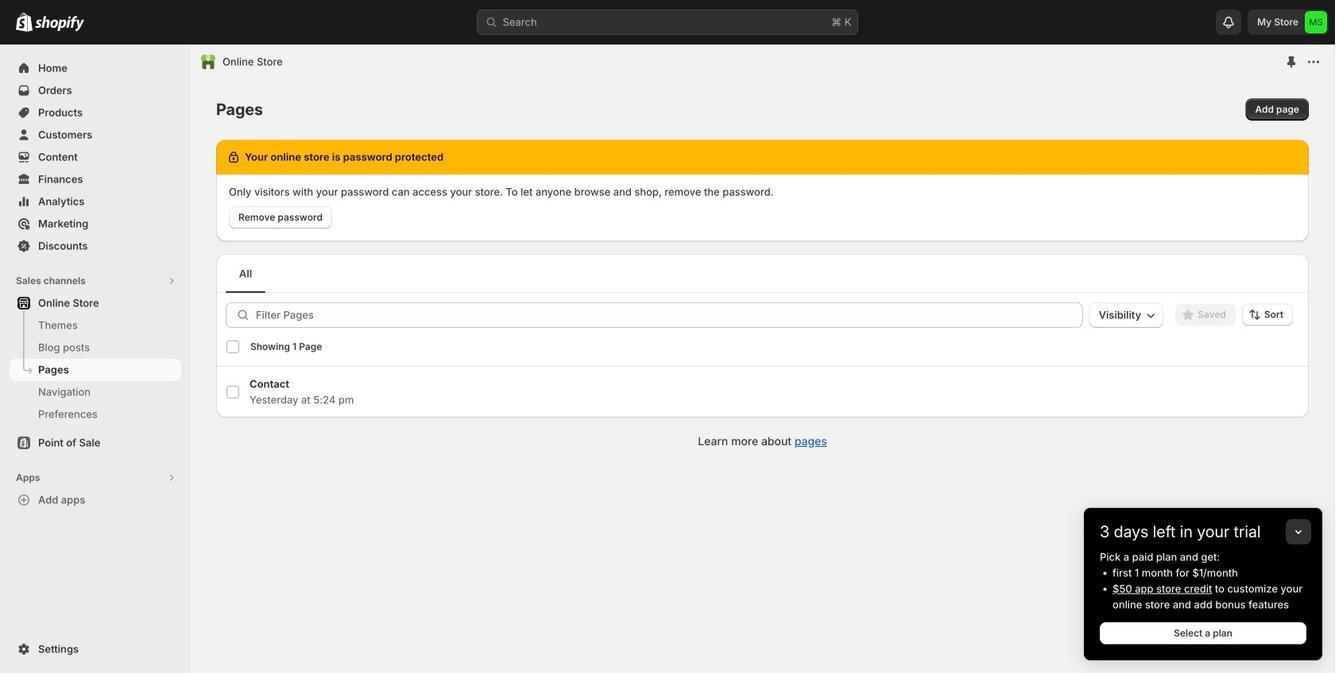 Task type: locate. For each thing, give the bounding box(es) containing it.
1 horizontal spatial shopify image
[[35, 16, 84, 32]]

my store image
[[1305, 11, 1327, 33]]

0 horizontal spatial shopify image
[[16, 13, 33, 32]]

shopify image
[[16, 13, 33, 32], [35, 16, 84, 32]]



Task type: vqa. For each thing, say whether or not it's contained in the screenshot.
Title
no



Task type: describe. For each thing, give the bounding box(es) containing it.
online store image
[[200, 54, 216, 70]]



